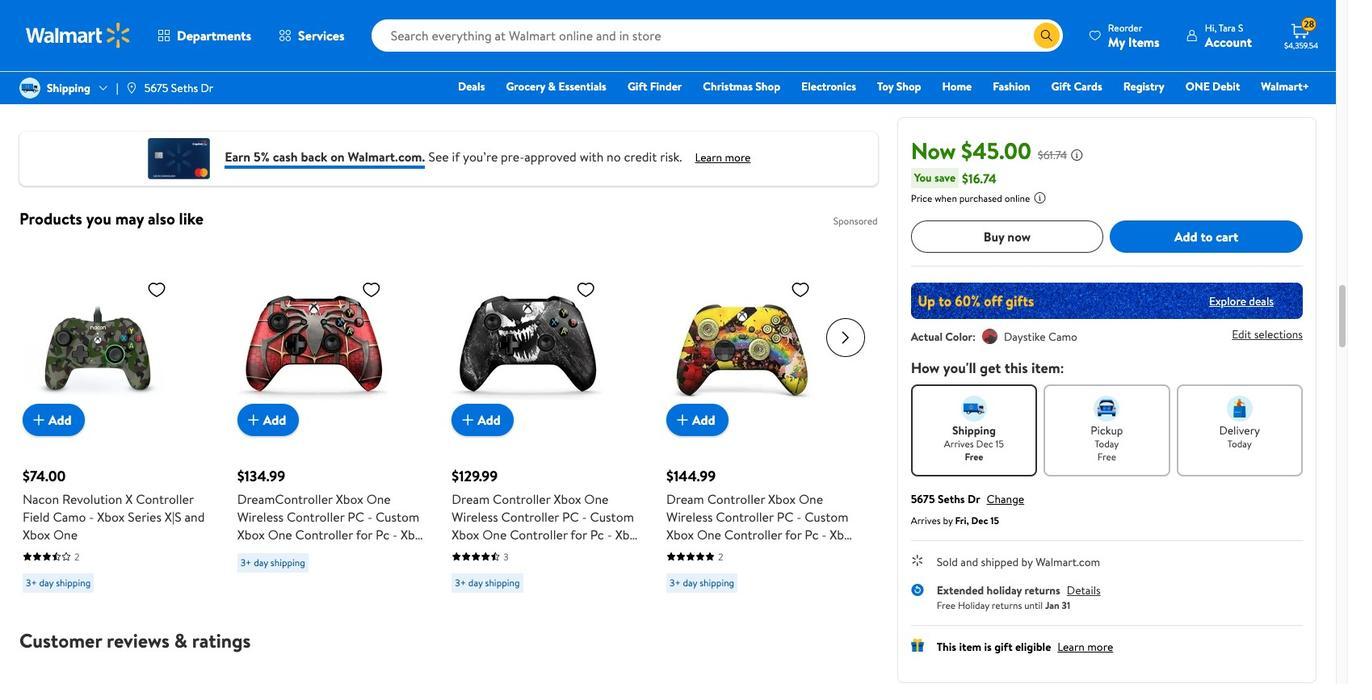 Task type: locate. For each thing, give the bounding box(es) containing it.
xbox left one
[[687, 49, 710, 65]]

$74.00
[[23, 466, 66, 486]]

series left s
[[375, 49, 403, 65]]

& left the ratings at the bottom of the page
[[174, 627, 187, 654]]

add to cart image for $144.99
[[673, 410, 692, 430]]

series for x
[[207, 49, 235, 65]]

more down details button
[[1088, 639, 1114, 655]]

seths for 5675 seths dr change arrives by fri, dec 15
[[938, 491, 965, 507]]

dec down "intent image for shipping"
[[976, 437, 994, 451]]

2 gift from the left
[[1052, 78, 1071, 95]]

eligible
[[1016, 639, 1051, 655]]

by inside 5675 seths dr change arrives by fri, dec 15
[[943, 514, 953, 528]]

dec
[[976, 437, 994, 451], [972, 514, 988, 528]]

xbox series s controller
[[349, 49, 462, 65]]

extended
[[937, 583, 984, 599]]

you
[[914, 170, 932, 186]]

xbox for xbox controller wireless
[[517, 49, 540, 65]]

pre-
[[501, 148, 525, 166]]

0 horizontal spatial dream controller xbox one wireless controller pc - custom xbox one controller for pc - xbox remote controller image
[[452, 273, 602, 423]]

arrives
[[944, 437, 974, 451], [911, 514, 941, 528]]

3 pc from the left
[[805, 526, 819, 544]]

controllers
[[412, 82, 465, 98]]

you
[[86, 208, 111, 229]]

today inside pickup today free
[[1095, 437, 1119, 451]]

camo right field
[[53, 508, 86, 526]]

1 add button from the left
[[23, 404, 85, 436]]

learn right eligible
[[1058, 639, 1085, 655]]

your
[[66, 8, 95, 29]]

add left the to
[[1175, 228, 1198, 245]]

capitalone image
[[146, 138, 212, 179]]

0 horizontal spatial pc
[[348, 508, 364, 526]]

remote inside $134.99 dreamcontroller xbox one wireless controller pc - custom xbox one controller for pc - xbox remote controller 3+ day shipping
[[237, 544, 282, 561]]

camo up item: on the bottom right
[[1049, 329, 1078, 345]]

shop right toy
[[897, 78, 921, 95]]

dream controller xbox one wireless controller pc - custom xbox one controller for pc - xbox remote controller image
[[452, 273, 602, 423], [667, 273, 817, 423]]

$144.99 dream controller xbox one wireless controller pc - custom xbox one controller for pc - xbox remote controller
[[667, 466, 858, 561]]

1 vertical spatial shipping
[[953, 423, 996, 439]]

2 2 from the left
[[718, 550, 723, 564]]

for inside $134.99 dreamcontroller xbox one wireless controller pc - custom xbox one controller for pc - xbox remote controller 3+ day shipping
[[356, 526, 373, 544]]

add to cart image up $144.99
[[673, 410, 692, 430]]

now
[[911, 135, 956, 166]]

wireless for $144.99
[[667, 508, 713, 526]]

wireless inside '$129.99 dream controller xbox one wireless controller pc - custom xbox one controller for pc - xbox remote controller'
[[452, 508, 498, 526]]

home link
[[935, 78, 979, 95]]

actual
[[911, 329, 943, 345]]

free inside shipping arrives dec 15 free
[[965, 450, 984, 464]]

add for $144.99
[[692, 411, 715, 429]]

learn
[[695, 150, 722, 166], [1058, 639, 1085, 655]]

2 shop from the left
[[897, 78, 921, 95]]

0 vertical spatial x
[[238, 49, 243, 65]]

by
[[943, 514, 953, 528], [1022, 554, 1033, 570]]

fri,
[[955, 514, 969, 528]]

add for $74.00
[[48, 411, 72, 429]]

0 horizontal spatial 2
[[74, 550, 80, 564]]

buy
[[984, 228, 1005, 245]]

legal information image
[[1034, 191, 1047, 204]]

0 horizontal spatial seths
[[171, 80, 198, 96]]

dream
[[452, 490, 490, 508], [667, 490, 704, 508]]

deals link
[[451, 78, 492, 95]]

product group containing $144.99
[[667, 241, 859, 599]]

grocery
[[506, 78, 546, 95]]

0 horizontal spatial learn
[[695, 150, 722, 166]]

2 series from the left
[[375, 49, 403, 65]]

xbox for xbox x controllers
[[378, 82, 401, 98]]

free down pickup
[[1098, 450, 1117, 464]]

next slide for products you may also like list image
[[826, 318, 865, 357]]

xbox series x controller list item
[[149, 44, 310, 70]]

dream down $129.99
[[452, 490, 490, 508]]

custom for $129.99
[[590, 508, 634, 526]]

remote inside '$129.99 dream controller xbox one wireless controller pc - custom xbox one controller for pc - xbox remote controller'
[[452, 544, 496, 561]]

buy now
[[984, 228, 1031, 245]]

red camo xbox controller
[[52, 82, 175, 98]]

product group containing $129.99
[[452, 241, 644, 599]]

0 horizontal spatial pc
[[376, 526, 390, 544]]

remote left 3
[[452, 544, 496, 561]]

0 horizontal spatial free
[[937, 598, 956, 612]]

1 horizontal spatial 3+ day shipping
[[455, 576, 520, 590]]

3 product group from the left
[[452, 241, 644, 599]]

1 horizontal spatial dream controller xbox one wireless controller pc - custom xbox one controller for pc - xbox remote controller image
[[667, 273, 817, 423]]

2 horizontal spatial custom
[[805, 508, 849, 526]]

shipping for $74.00
[[56, 576, 91, 590]]

2 horizontal spatial pc
[[777, 508, 794, 526]]

1 horizontal spatial custom
[[590, 508, 634, 526]]

0 horizontal spatial remote
[[237, 544, 282, 561]]

by left fri,
[[943, 514, 953, 528]]

1 vertical spatial seths
[[938, 491, 965, 507]]

add up $134.99
[[263, 411, 286, 429]]

wireless down $129.99
[[452, 508, 498, 526]]

remote down $144.99
[[667, 544, 711, 561]]

2 add button from the left
[[237, 404, 299, 436]]

15 down "change" button
[[991, 514, 999, 528]]

for inside '$129.99 dream controller xbox one wireless controller pc - custom xbox one controller for pc - xbox remote controller'
[[571, 526, 587, 544]]

0 horizontal spatial dr
[[201, 80, 213, 96]]

seths down xbox series x controller list item
[[171, 80, 198, 96]]

free down "intent image for shipping"
[[965, 450, 984, 464]]

extended holiday returns details free holiday returns until jan 31
[[937, 583, 1101, 612]]

1 vertical spatial x
[[403, 82, 409, 98]]

gift inside gift cards link
[[1052, 78, 1071, 95]]

wireless inside "$144.99 dream controller xbox one wireless controller pc - custom xbox one controller for pc - xbox remote controller"
[[667, 508, 713, 526]]

1 custom from the left
[[376, 508, 419, 526]]

shipping down "intent image for shipping"
[[953, 423, 996, 439]]

price
[[911, 191, 933, 205]]

delivery
[[1220, 423, 1260, 439]]

2 horizontal spatial pc
[[805, 526, 819, 544]]

add button up $129.99
[[452, 404, 514, 436]]

edit
[[1232, 327, 1252, 343]]

for for $129.99
[[571, 526, 587, 544]]

2 for $144.99
[[718, 550, 723, 564]]

$4,359.54
[[1285, 40, 1319, 51]]

red camo xbox controller list item
[[19, 77, 191, 103]]

2 dream controller xbox one wireless controller pc - custom xbox one controller for pc - xbox remote controller image from the left
[[667, 273, 817, 423]]

0 horizontal spatial arrives
[[911, 514, 941, 528]]

0 vertical spatial dr
[[201, 80, 213, 96]]

day inside $134.99 dreamcontroller xbox one wireless controller pc - custom xbox one controller for pc - xbox remote controller 3+ day shipping
[[254, 556, 268, 570]]

nacon revolution x controller field camo - xbox series x|s and xbox one image
[[23, 273, 173, 423]]

add up $74.00
[[48, 411, 72, 429]]

1 horizontal spatial and
[[961, 554, 979, 570]]

2 add to cart image from the left
[[244, 410, 263, 430]]

add to cart image up $134.99
[[244, 410, 263, 430]]

1 horizontal spatial by
[[1022, 554, 1033, 570]]

xbox controller wireless list item
[[484, 44, 648, 70]]

camo inside $74.00 nacon revolution x controller field camo - xbox series x|s and xbox one
[[53, 508, 86, 526]]

xbox left s
[[349, 49, 372, 65]]

2 dream from the left
[[667, 490, 704, 508]]

1 vertical spatial camo
[[53, 508, 86, 526]]

add to cart image up $74.00
[[29, 410, 48, 430]]

add to favorites list, dreamcontroller xbox one wireless controller pc - custom xbox one controller for pc - xbox remote controller image
[[362, 279, 381, 300]]

arrives down "intent image for shipping"
[[944, 437, 974, 451]]

credit
[[624, 148, 657, 166]]

list
[[19, 44, 878, 103]]

dr down xbox series x controller button
[[201, 80, 213, 96]]

3 for from the left
[[785, 526, 802, 544]]

2 horizontal spatial 3+ day shipping
[[670, 576, 735, 590]]

xbox series s controller button
[[317, 44, 478, 70]]

0 vertical spatial shipping
[[47, 80, 90, 96]]

0 horizontal spatial 3+ day shipping
[[26, 576, 91, 590]]

dr
[[201, 80, 213, 96], [968, 491, 980, 507]]

by right the shipped
[[1022, 554, 1033, 570]]

add button for $134.99
[[237, 404, 299, 436]]

1 gift from the left
[[628, 78, 647, 95]]

pc inside "$144.99 dream controller xbox one wireless controller pc - custom xbox one controller for pc - xbox remote controller"
[[777, 508, 794, 526]]

0 horizontal spatial dream
[[452, 490, 490, 508]]

1 horizontal spatial series
[[375, 49, 403, 65]]

3+ for $74.00
[[26, 576, 37, 590]]

1 horizontal spatial 2
[[718, 550, 723, 564]]

list item
[[197, 77, 339, 103]]

1 today from the left
[[1095, 437, 1119, 451]]

0 vertical spatial arrives
[[944, 437, 974, 451]]

0 horizontal spatial shop
[[756, 78, 781, 95]]

today inside delivery today
[[1228, 437, 1252, 451]]

1 horizontal spatial seths
[[938, 491, 965, 507]]

intent image for shipping image
[[961, 396, 987, 422]]

xbox down xbox series s controller list item
[[378, 82, 401, 98]]

2 horizontal spatial remote
[[667, 544, 711, 561]]

3 custom from the left
[[805, 508, 849, 526]]

1 horizontal spatial 5675
[[911, 491, 935, 507]]

holiday
[[987, 583, 1022, 599]]

1 2 from the left
[[74, 550, 80, 564]]

xbox one controller button
[[655, 44, 799, 70]]

like
[[179, 208, 203, 229]]

free for details
[[937, 598, 956, 612]]

details
[[1067, 583, 1101, 599]]

shipping
[[271, 556, 305, 570], [56, 576, 91, 590], [485, 576, 520, 590], [700, 576, 735, 590]]

series inside xbox series x controller button
[[207, 49, 235, 65]]

now
[[1008, 228, 1031, 245]]

3+ day shipping for $144.99
[[670, 576, 735, 590]]

more right risk.
[[725, 150, 751, 166]]

1 dream controller xbox one wireless controller pc - custom xbox one controller for pc - xbox remote controller image from the left
[[452, 273, 602, 423]]

add to cart image
[[458, 410, 478, 430]]

2 horizontal spatial for
[[785, 526, 802, 544]]

seths up fri,
[[938, 491, 965, 507]]

for inside "$144.99 dream controller xbox one wireless controller pc - custom xbox one controller for pc - xbox remote controller"
[[785, 526, 802, 544]]

sponsored
[[834, 214, 878, 228]]

series inside xbox series s controller button
[[375, 49, 403, 65]]

1 add to cart image from the left
[[29, 410, 48, 430]]

returns left 31
[[1025, 583, 1061, 599]]

4 add button from the left
[[667, 404, 728, 436]]

remote for $144.99
[[667, 544, 711, 561]]

2 horizontal spatial free
[[1098, 450, 1117, 464]]

and right sold
[[961, 554, 979, 570]]

3+ day shipping for $74.00
[[26, 576, 91, 590]]

0 vertical spatial seths
[[171, 80, 198, 96]]

intent image for pickup image
[[1094, 396, 1120, 422]]

5675 inside 5675 seths dr change arrives by fri, dec 15
[[911, 491, 935, 507]]

0 vertical spatial and
[[185, 508, 205, 526]]

you save $16.74
[[914, 169, 997, 187]]

field
[[23, 508, 50, 526]]

shop right christmas in the right of the page
[[756, 78, 781, 95]]

now $45.00
[[911, 135, 1032, 166]]

registry
[[1124, 78, 1165, 95]]

and inside $74.00 nacon revolution x controller field camo - xbox series x|s and xbox one
[[185, 508, 205, 526]]

0 horizontal spatial more
[[725, 150, 751, 166]]

1 vertical spatial arrives
[[911, 514, 941, 528]]

customer
[[19, 627, 102, 654]]

1 horizontal spatial dr
[[968, 491, 980, 507]]

0 vertical spatial 5675
[[144, 80, 168, 96]]

3
[[504, 550, 509, 564]]

1 horizontal spatial for
[[571, 526, 587, 544]]

add up $144.99
[[692, 411, 715, 429]]

2 horizontal spatial wireless
[[667, 508, 713, 526]]

wireless down $134.99
[[237, 508, 284, 526]]

xbox series s controller list item
[[317, 44, 478, 70]]

0 horizontal spatial 5675
[[144, 80, 168, 96]]

1 horizontal spatial learn
[[1058, 639, 1085, 655]]

product group
[[23, 241, 215, 599], [237, 241, 429, 599], [452, 241, 644, 599], [667, 241, 859, 599]]

and right x|s
[[185, 508, 205, 526]]

3+ inside $134.99 dreamcontroller xbox one wireless controller pc - custom xbox one controller for pc - xbox remote controller 3+ day shipping
[[241, 556, 252, 570]]

dr up fri,
[[968, 491, 980, 507]]

xbox x controllers list item
[[345, 77, 481, 103]]

xbox up grocery
[[517, 49, 540, 65]]

3 pc from the left
[[777, 508, 794, 526]]

how you'll get this item:
[[911, 358, 1065, 378]]

0 horizontal spatial wireless
[[237, 508, 284, 526]]

0 horizontal spatial x
[[238, 49, 243, 65]]

1 horizontal spatial pc
[[562, 508, 579, 526]]

add button up $144.99
[[667, 404, 728, 436]]

2 pc from the left
[[562, 508, 579, 526]]

$74.00 nacon revolution x controller field camo - xbox series x|s and xbox one
[[23, 466, 205, 544]]

xbox one controller
[[687, 49, 782, 65]]

1 horizontal spatial today
[[1228, 437, 1252, 451]]

1 for from the left
[[356, 526, 373, 544]]

2 horizontal spatial add to cart image
[[673, 410, 692, 430]]

0 horizontal spatial series
[[207, 49, 235, 65]]

add button up $134.99
[[237, 404, 299, 436]]

0 horizontal spatial and
[[185, 508, 205, 526]]

1 vertical spatial more
[[1088, 639, 1114, 655]]

free inside pickup today free
[[1098, 450, 1117, 464]]

2 wireless from the left
[[452, 508, 498, 526]]

1 remote from the left
[[237, 544, 282, 561]]

0 vertical spatial by
[[943, 514, 953, 528]]

shop
[[756, 78, 781, 95], [897, 78, 921, 95]]

0 horizontal spatial camo
[[53, 508, 86, 526]]

explore deals link
[[1203, 286, 1281, 316]]

dec right fri,
[[972, 514, 988, 528]]

free left holiday
[[937, 598, 956, 612]]

0 vertical spatial learn
[[695, 150, 722, 166]]

for for $144.99
[[785, 526, 802, 544]]

1 vertical spatial &
[[174, 627, 187, 654]]

to
[[1201, 228, 1213, 245]]

1 vertical spatial dr
[[968, 491, 980, 507]]

2 remote from the left
[[452, 544, 496, 561]]

returns left until
[[992, 598, 1022, 612]]

shipping down xbox controller list item
[[47, 80, 90, 96]]

1 series from the left
[[207, 49, 235, 65]]

remote down dreamcontroller
[[237, 544, 282, 561]]

 image
[[19, 78, 40, 99]]

today
[[1095, 437, 1119, 451], [1228, 437, 1252, 451]]

today down intent image for delivery
[[1228, 437, 1252, 451]]

3 wireless from the left
[[667, 508, 713, 526]]

dream down $144.99
[[667, 490, 704, 508]]

1 horizontal spatial shop
[[897, 78, 921, 95]]

xbox controller button
[[19, 44, 142, 70]]

one
[[367, 490, 391, 508], [584, 490, 609, 508], [799, 490, 823, 508], [53, 526, 78, 544], [268, 526, 292, 544], [483, 526, 507, 544], [697, 526, 722, 544]]

1 horizontal spatial camo
[[1049, 329, 1078, 345]]

4 product group from the left
[[667, 241, 859, 599]]

series down departments
[[207, 49, 235, 65]]

1 vertical spatial learn
[[1058, 639, 1085, 655]]

1 vertical spatial dec
[[972, 514, 988, 528]]

gift left cards
[[1052, 78, 1071, 95]]

toy shop
[[877, 78, 921, 95]]

0 vertical spatial 15
[[996, 437, 1004, 451]]

1 horizontal spatial x
[[403, 82, 409, 98]]

day
[[254, 556, 268, 570], [39, 576, 54, 590], [468, 576, 483, 590], [683, 576, 698, 590]]

if
[[452, 148, 460, 166]]

s
[[1238, 21, 1244, 34]]

xbox for xbox series x controller
[[181, 49, 204, 65]]

remote inside "$144.99 dream controller xbox one wireless controller pc - custom xbox one controller for pc - xbox remote controller"
[[667, 544, 711, 561]]

pc inside '$129.99 dream controller xbox one wireless controller pc - custom xbox one controller for pc - xbox remote controller'
[[562, 508, 579, 526]]

2 3+ day shipping from the left
[[455, 576, 520, 590]]

arrives left fri,
[[911, 514, 941, 528]]

may
[[115, 208, 144, 229]]

selections
[[1254, 327, 1303, 343]]

3 add button from the left
[[452, 404, 514, 436]]

3 3+ day shipping from the left
[[670, 576, 735, 590]]

gift left finder
[[628, 78, 647, 95]]

dec inside 5675 seths dr change arrives by fri, dec 15
[[972, 514, 988, 528]]

5675 for 5675 seths dr change arrives by fri, dec 15
[[911, 491, 935, 507]]

shipping
[[47, 80, 90, 96], [953, 423, 996, 439]]

1 horizontal spatial dream
[[667, 490, 704, 508]]

1 vertical spatial 5675
[[911, 491, 935, 507]]

1 horizontal spatial gift
[[1052, 78, 1071, 95]]

1 3+ day shipping from the left
[[26, 576, 91, 590]]

$129.99 dream controller xbox one wireless controller pc - custom xbox one controller for pc - xbox remote controller
[[452, 466, 643, 561]]

x left controllers
[[403, 82, 409, 98]]

2 product group from the left
[[237, 241, 429, 599]]

0 horizontal spatial shipping
[[47, 80, 90, 96]]

x down departments
[[238, 49, 243, 65]]

gift finder
[[628, 78, 682, 95]]

shipping for $144.99
[[700, 576, 735, 590]]

0 horizontal spatial add to cart image
[[29, 410, 48, 430]]

2 for from the left
[[571, 526, 587, 544]]

is
[[984, 639, 992, 655]]

dec inside shipping arrives dec 15 free
[[976, 437, 994, 451]]

1 horizontal spatial remote
[[452, 544, 496, 561]]

gift inside gift finder link
[[628, 78, 647, 95]]

1 wireless from the left
[[237, 508, 284, 526]]

add to cart image
[[29, 410, 48, 430], [244, 410, 263, 430], [673, 410, 692, 430]]

& right grocery
[[548, 78, 556, 95]]

1 horizontal spatial free
[[965, 450, 984, 464]]

1 product group from the left
[[23, 241, 215, 599]]

dr inside 5675 seths dr change arrives by fri, dec 15
[[968, 491, 980, 507]]

add up $129.99
[[478, 411, 501, 429]]

1 dream from the left
[[452, 490, 490, 508]]

product group containing $74.00
[[23, 241, 215, 599]]

daystike camo
[[1004, 329, 1078, 345]]

-
[[89, 508, 94, 526], [368, 508, 373, 526], [582, 508, 587, 526], [797, 508, 802, 526], [393, 526, 398, 544], [607, 526, 612, 544], [822, 526, 827, 544]]

1 horizontal spatial pc
[[590, 526, 604, 544]]

3 remote from the left
[[667, 544, 711, 561]]

3 add to cart image from the left
[[673, 410, 692, 430]]

back
[[301, 148, 327, 166]]

1 horizontal spatial shipping
[[953, 423, 996, 439]]

 image
[[125, 82, 138, 95]]

1 vertical spatial 15
[[991, 514, 999, 528]]

15 up "change" button
[[996, 437, 1004, 451]]

0 horizontal spatial custom
[[376, 508, 419, 526]]

3+ for $129.99
[[455, 576, 466, 590]]

learn more about strikethrough prices image
[[1071, 149, 1084, 162]]

today down intent image for pickup
[[1095, 437, 1119, 451]]

add to cart image for $74.00
[[29, 410, 48, 430]]

1 horizontal spatial wireless
[[452, 508, 498, 526]]

walmart.com
[[1036, 554, 1100, 570]]

wireless down $144.99
[[667, 508, 713, 526]]

custom inside "$144.99 dream controller xbox one wireless controller pc - custom xbox one controller for pc - xbox remote controller"
[[805, 508, 849, 526]]

0 horizontal spatial for
[[356, 526, 373, 544]]

custom for $144.99
[[805, 508, 849, 526]]

xbox x controllers button
[[345, 77, 481, 103]]

free inside extended holiday returns details free holiday returns until jan 31
[[937, 598, 956, 612]]

gifting made easy image
[[911, 639, 924, 652]]

shipping inside shipping arrives dec 15 free
[[953, 423, 996, 439]]

15 inside shipping arrives dec 15 free
[[996, 437, 1004, 451]]

0 vertical spatial more
[[725, 150, 751, 166]]

custom
[[376, 508, 419, 526], [590, 508, 634, 526], [805, 508, 849, 526]]

christmas
[[703, 78, 753, 95]]

1 horizontal spatial add to cart image
[[244, 410, 263, 430]]

1 horizontal spatial arrives
[[944, 437, 974, 451]]

remote
[[237, 544, 282, 561], [452, 544, 496, 561], [667, 544, 711, 561]]

pc inside "$144.99 dream controller xbox one wireless controller pc - custom xbox one controller for pc - xbox remote controller"
[[805, 526, 819, 544]]

1 pc from the left
[[348, 508, 364, 526]]

2 custom from the left
[[590, 508, 634, 526]]

1 shop from the left
[[756, 78, 781, 95]]

arrives inside shipping arrives dec 15 free
[[944, 437, 974, 451]]

capital one  earn 5% cash back on walmart.com. see if you're pre-approved with no credit risk. learn more element
[[695, 150, 751, 167]]

0 horizontal spatial today
[[1095, 437, 1119, 451]]

xbox down departments
[[181, 49, 204, 65]]

dr for 5675 seths dr
[[201, 80, 213, 96]]

2 pc from the left
[[590, 526, 604, 544]]

seths inside 5675 seths dr change arrives by fri, dec 15
[[938, 491, 965, 507]]

on
[[331, 148, 345, 166]]

pc inside '$129.99 dream controller xbox one wireless controller pc - custom xbox one controller for pc - xbox remote controller'
[[590, 526, 604, 544]]

custom inside '$129.99 dream controller xbox one wireless controller pc - custom xbox one controller for pc - xbox remote controller'
[[590, 508, 634, 526]]

0 vertical spatial &
[[548, 78, 556, 95]]

0 vertical spatial dec
[[976, 437, 994, 451]]

0 horizontal spatial gift
[[628, 78, 647, 95]]

dream inside '$129.99 dream controller xbox one wireless controller pc - custom xbox one controller for pc - xbox remote controller'
[[452, 490, 490, 508]]

dreamcontroller xbox one wireless controller pc - custom xbox one controller for pc - xbox remote controller image
[[237, 273, 388, 423]]

xbox down the walmart image
[[52, 49, 75, 65]]

1 pc from the left
[[376, 526, 390, 544]]

add button up $74.00
[[23, 404, 85, 436]]

dream controller xbox one wireless controller pc - custom xbox one controller for pc - xbox remote controller image for $129.99
[[452, 273, 602, 423]]

day for $129.99
[[468, 576, 483, 590]]

|
[[116, 80, 118, 96]]

$16.74
[[962, 169, 997, 187]]

- inside $74.00 nacon revolution x controller field camo - xbox series x|s and xbox one
[[89, 508, 94, 526]]

2 today from the left
[[1228, 437, 1252, 451]]

controller
[[78, 49, 126, 65], [246, 49, 294, 65], [413, 49, 462, 65], [542, 49, 591, 65], [734, 49, 782, 65], [126, 82, 175, 98]]

Search search field
[[371, 19, 1063, 52]]

0 horizontal spatial by
[[943, 514, 953, 528]]

x
[[125, 490, 133, 508]]

learn right risk.
[[695, 150, 722, 166]]

pc for $129.99
[[590, 526, 604, 544]]

dream inside "$144.99 dream controller xbox one wireless controller pc - custom xbox one controller for pc - xbox remote controller"
[[667, 490, 704, 508]]



Task type: vqa. For each thing, say whether or not it's contained in the screenshot.
add to cart icon to the middle
yes



Task type: describe. For each thing, give the bounding box(es) containing it.
today for delivery
[[1228, 437, 1252, 451]]

get
[[980, 358, 1001, 378]]

today for pickup
[[1095, 437, 1119, 451]]

shipping for $129.99
[[485, 576, 520, 590]]

shipping inside $134.99 dreamcontroller xbox one wireless controller pc - custom xbox one controller for pc - xbox remote controller 3+ day shipping
[[271, 556, 305, 570]]

product group containing $134.99
[[237, 241, 429, 599]]

account
[[1205, 33, 1252, 50]]

1 horizontal spatial &
[[548, 78, 556, 95]]

wireless
[[593, 49, 632, 65]]

one debit
[[1186, 78, 1240, 95]]

one inside $74.00 nacon revolution x controller field camo - xbox series x|s and xbox one
[[53, 526, 78, 544]]

$61.74
[[1038, 147, 1068, 163]]

add for $134.99
[[263, 411, 286, 429]]

customer reviews & ratings
[[19, 627, 251, 654]]

reorder my items
[[1108, 21, 1160, 50]]

xbox x controllers
[[378, 82, 465, 98]]

hi, tara s account
[[1205, 21, 1252, 50]]

28
[[1304, 17, 1315, 31]]

add button for $144.99
[[667, 404, 728, 436]]

wireless for $129.99
[[452, 508, 498, 526]]

buy now button
[[911, 221, 1104, 253]]

add inside add to cart 'button'
[[1175, 228, 1198, 245]]

5675 seths dr
[[144, 80, 213, 96]]

christmas shop link
[[696, 78, 788, 95]]

0 horizontal spatial &
[[174, 627, 187, 654]]

cash
[[273, 148, 298, 166]]

arrives inside 5675 seths dr change arrives by fri, dec 15
[[911, 514, 941, 528]]

x|s
[[165, 508, 182, 526]]

day for $144.99
[[683, 576, 698, 590]]

products you may also like
[[19, 208, 203, 229]]

3+ for $144.99
[[670, 576, 681, 590]]

pc for $129.99
[[562, 508, 579, 526]]

seths for 5675 seths dr
[[171, 80, 198, 96]]

gift finder link
[[620, 78, 689, 95]]

xbox controller wireless
[[517, 49, 632, 65]]

xbox for xbox series s controller
[[349, 49, 372, 65]]

one
[[713, 49, 731, 65]]

debit
[[1213, 78, 1240, 95]]

pc inside $134.99 dreamcontroller xbox one wireless controller pc - custom xbox one controller for pc - xbox remote controller 3+ day shipping
[[376, 526, 390, 544]]

learn more button
[[1058, 639, 1114, 655]]

$144.99
[[667, 466, 716, 486]]

walmart+
[[1261, 78, 1310, 95]]

walmart+ link
[[1254, 78, 1317, 95]]

gift cards
[[1052, 78, 1103, 95]]

$129.99
[[452, 466, 498, 486]]

you'll
[[943, 358, 977, 378]]

toy shop link
[[870, 78, 929, 95]]

see
[[429, 148, 449, 166]]

dreamcontroller
[[237, 490, 333, 508]]

gift for gift cards
[[1052, 78, 1071, 95]]

gift cards link
[[1044, 78, 1110, 95]]

dream controller xbox one wireless controller pc - custom xbox one controller for pc - xbox remote controller image for $144.99
[[667, 273, 817, 423]]

series for s
[[375, 49, 403, 65]]

cards
[[1074, 78, 1103, 95]]

1 vertical spatial and
[[961, 554, 979, 570]]

5675 for 5675 seths dr
[[144, 80, 168, 96]]

registry link
[[1116, 78, 1172, 95]]

search
[[99, 8, 142, 29]]

deals
[[458, 78, 485, 95]]

free for 15
[[965, 450, 984, 464]]

color
[[946, 329, 973, 345]]

xbox controller
[[52, 49, 126, 65]]

add to favorites list, nacon revolution x controller field camo - xbox series x|s and xbox one image
[[147, 279, 166, 300]]

3+ day shipping for $129.99
[[455, 576, 520, 590]]

dream for $129.99
[[452, 490, 490, 508]]

sold and shipped by walmart.com
[[937, 554, 1100, 570]]

add to cart image for $134.99
[[244, 410, 263, 430]]

learn more
[[695, 150, 751, 166]]

2 for $74.00
[[74, 550, 80, 564]]

actual color :
[[911, 329, 976, 345]]

xbox for xbox one controller
[[687, 49, 710, 65]]

xbox controller list item
[[19, 44, 142, 70]]

pc for $144.99
[[777, 508, 794, 526]]

earn 5% cash back on walmart.com. see if you're pre-approved with no credit risk.
[[225, 148, 682, 166]]

this
[[1005, 358, 1028, 378]]

xbox one controller list item
[[655, 44, 799, 70]]

add to cart button
[[1110, 221, 1303, 253]]

pc inside $134.99 dreamcontroller xbox one wireless controller pc - custom xbox one controller for pc - xbox remote controller 3+ day shipping
[[348, 508, 364, 526]]

services
[[298, 27, 345, 44]]

until
[[1025, 598, 1043, 612]]

wireless inside $134.99 dreamcontroller xbox one wireless controller pc - custom xbox one controller for pc - xbox remote controller 3+ day shipping
[[237, 508, 284, 526]]

dr for 5675 seths dr change arrives by fri, dec 15
[[968, 491, 980, 507]]

search icon image
[[1040, 29, 1053, 42]]

revolution
[[62, 490, 122, 508]]

custom inside $134.99 dreamcontroller xbox one wireless controller pc - custom xbox one controller for pc - xbox remote controller 3+ day shipping
[[376, 508, 419, 526]]

learn inside capital one  earn 5% cash back on walmart.com. see if you're pre-approved with no credit risk. learn more element
[[695, 150, 722, 166]]

intent image for delivery image
[[1227, 396, 1253, 422]]

15 inside 5675 seths dr change arrives by fri, dec 15
[[991, 514, 999, 528]]

0 vertical spatial camo
[[1049, 329, 1078, 345]]

controller inside $74.00 nacon revolution x controller field camo - xbox series x|s and xbox one
[[136, 490, 194, 508]]

list containing xbox controller
[[19, 44, 878, 103]]

price when purchased online
[[911, 191, 1030, 205]]

item:
[[1032, 358, 1065, 378]]

one debit link
[[1179, 78, 1248, 95]]

departments
[[177, 27, 251, 44]]

ratings
[[192, 627, 251, 654]]

add for $129.99
[[478, 411, 501, 429]]

31
[[1062, 598, 1071, 612]]

5675 seths dr change arrives by fri, dec 15
[[911, 491, 1025, 528]]

toy
[[877, 78, 894, 95]]

xbox right camo
[[100, 82, 123, 98]]

gift for gift finder
[[628, 78, 647, 95]]

Walmart Site-Wide search field
[[371, 19, 1063, 52]]

1 horizontal spatial returns
[[1025, 583, 1061, 599]]

shop for toy shop
[[897, 78, 921, 95]]

home
[[942, 78, 972, 95]]

add to favorites list, dream controller xbox one wireless controller pc - custom xbox one controller for pc - xbox remote controller image
[[576, 279, 596, 300]]

hi,
[[1205, 21, 1217, 34]]

jan
[[1046, 598, 1060, 612]]

add button for $74.00
[[23, 404, 85, 436]]

items
[[1129, 33, 1160, 50]]

day for $74.00
[[39, 576, 54, 590]]

refine your search
[[19, 8, 142, 29]]

pc for $144.99
[[805, 526, 819, 544]]

add to favorites list, dream controller xbox one wireless controller pc - custom xbox one controller for pc - xbox remote controller image
[[791, 279, 810, 300]]

shipping for shipping
[[47, 80, 90, 96]]

xbox controller wireless button
[[484, 44, 648, 70]]

my
[[1108, 33, 1125, 50]]

risk.
[[660, 148, 682, 166]]

walmart image
[[26, 23, 131, 48]]

reviews
[[107, 627, 170, 654]]

walmart.com.
[[348, 148, 425, 166]]

finder
[[650, 78, 682, 95]]

earn
[[225, 148, 251, 166]]

pickup today free
[[1091, 423, 1123, 464]]

0 horizontal spatial returns
[[992, 598, 1022, 612]]

explore
[[1209, 293, 1247, 309]]

nacon
[[23, 490, 59, 508]]

xbox for xbox controller
[[52, 49, 75, 65]]

this
[[937, 639, 957, 655]]

shipping for shipping arrives dec 15 free
[[953, 423, 996, 439]]

fashion link
[[986, 78, 1038, 95]]

christmas shop
[[703, 78, 781, 95]]

up to sixty percent off deals. shop now. image
[[911, 283, 1303, 319]]

shop for christmas shop
[[756, 78, 781, 95]]

remote for $129.99
[[452, 544, 496, 561]]

1 vertical spatial by
[[1022, 554, 1033, 570]]

add button for $129.99
[[452, 404, 514, 436]]

one
[[1186, 78, 1210, 95]]

delivery today
[[1220, 423, 1260, 451]]

add to cart
[[1175, 228, 1239, 245]]

save
[[935, 170, 956, 186]]

dream for $144.99
[[667, 490, 704, 508]]

xbox series x controller button
[[149, 44, 310, 70]]

when
[[935, 191, 957, 205]]

with
[[580, 148, 604, 166]]

1 horizontal spatial more
[[1088, 639, 1114, 655]]



